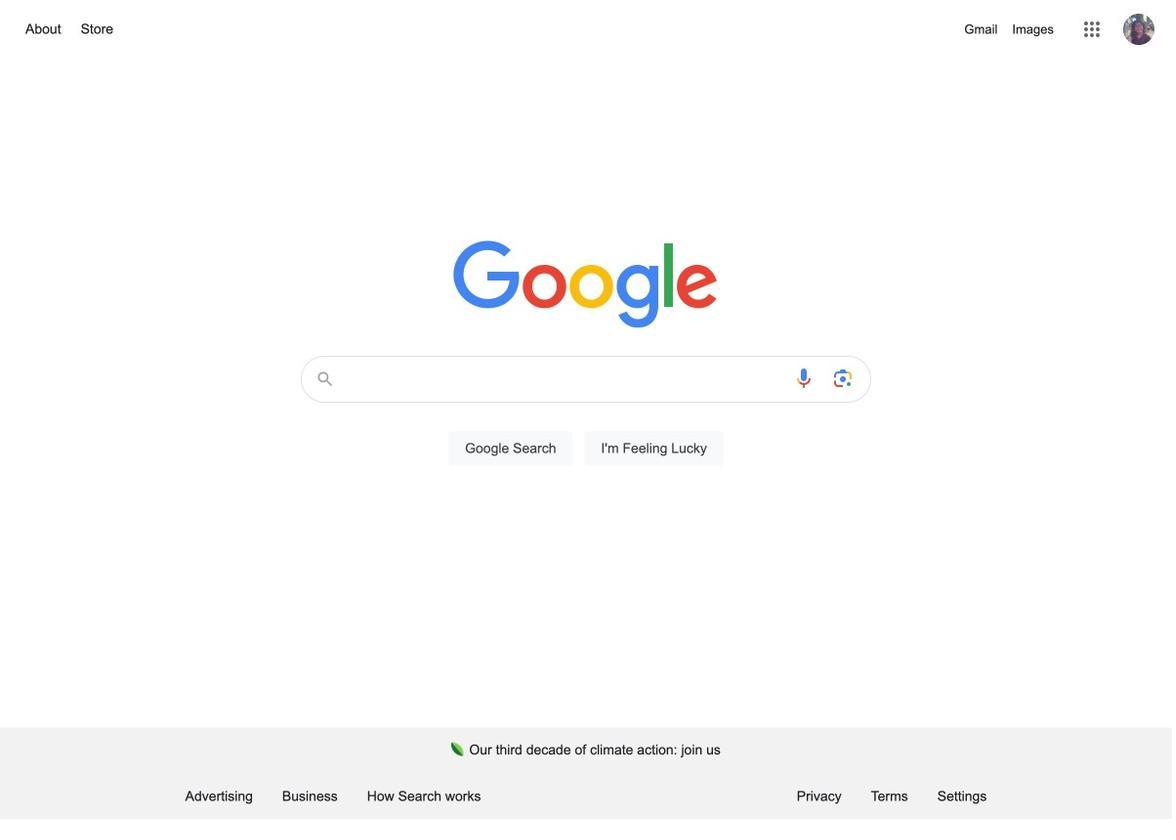 Task type: locate. For each thing, give the bounding box(es) containing it.
search by voice image
[[793, 367, 816, 390]]

None search field
[[20, 350, 1153, 489]]

search by image image
[[832, 367, 855, 390]]



Task type: describe. For each thing, give the bounding box(es) containing it.
google image
[[453, 240, 719, 330]]



Task type: vqa. For each thing, say whether or not it's contained in the screenshot.
"Search by voice" image
yes



